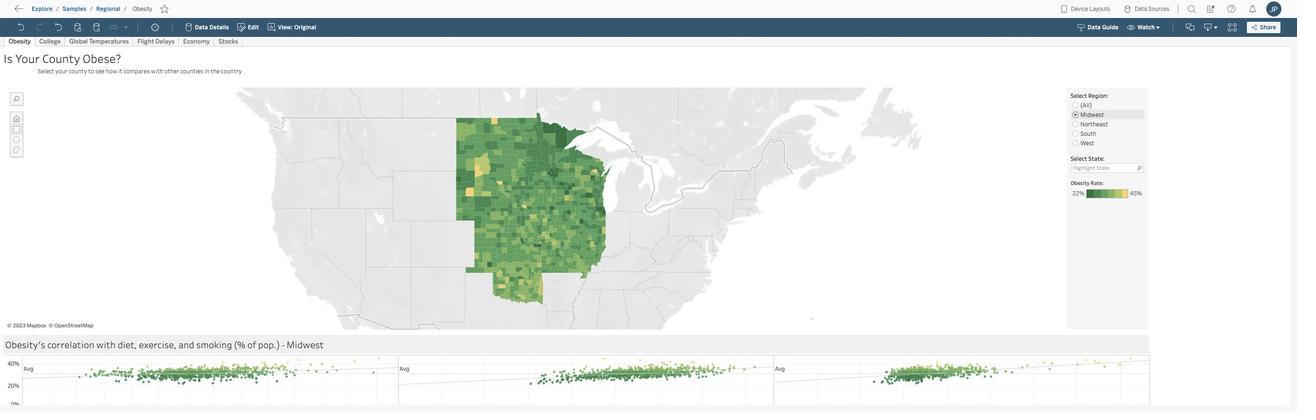 Task type: describe. For each thing, give the bounding box(es) containing it.
explore link
[[31, 5, 53, 13]]

content
[[52, 7, 81, 16]]

explore
[[32, 6, 53, 12]]

obesity element
[[130, 6, 155, 12]]

skip
[[25, 7, 41, 16]]

2 / from the left
[[90, 6, 93, 12]]

samples
[[62, 6, 86, 12]]

obesity
[[133, 6, 152, 12]]

skip to content link
[[23, 5, 96, 18]]



Task type: vqa. For each thing, say whether or not it's contained in the screenshot.
to
yes



Task type: locate. For each thing, give the bounding box(es) containing it.
regional link
[[96, 5, 121, 13]]

0 horizontal spatial /
[[56, 6, 59, 12]]

/ right regional link
[[124, 6, 127, 12]]

1 horizontal spatial /
[[90, 6, 93, 12]]

samples link
[[62, 5, 87, 13]]

1 / from the left
[[56, 6, 59, 12]]

2 horizontal spatial /
[[124, 6, 127, 12]]

skip to content
[[25, 7, 81, 16]]

to
[[43, 7, 50, 16]]

/ right samples on the left
[[90, 6, 93, 12]]

explore / samples / regional /
[[32, 6, 127, 12]]

/ right to
[[56, 6, 59, 12]]

/
[[56, 6, 59, 12], [90, 6, 93, 12], [124, 6, 127, 12]]

3 / from the left
[[124, 6, 127, 12]]

regional
[[96, 6, 120, 12]]



